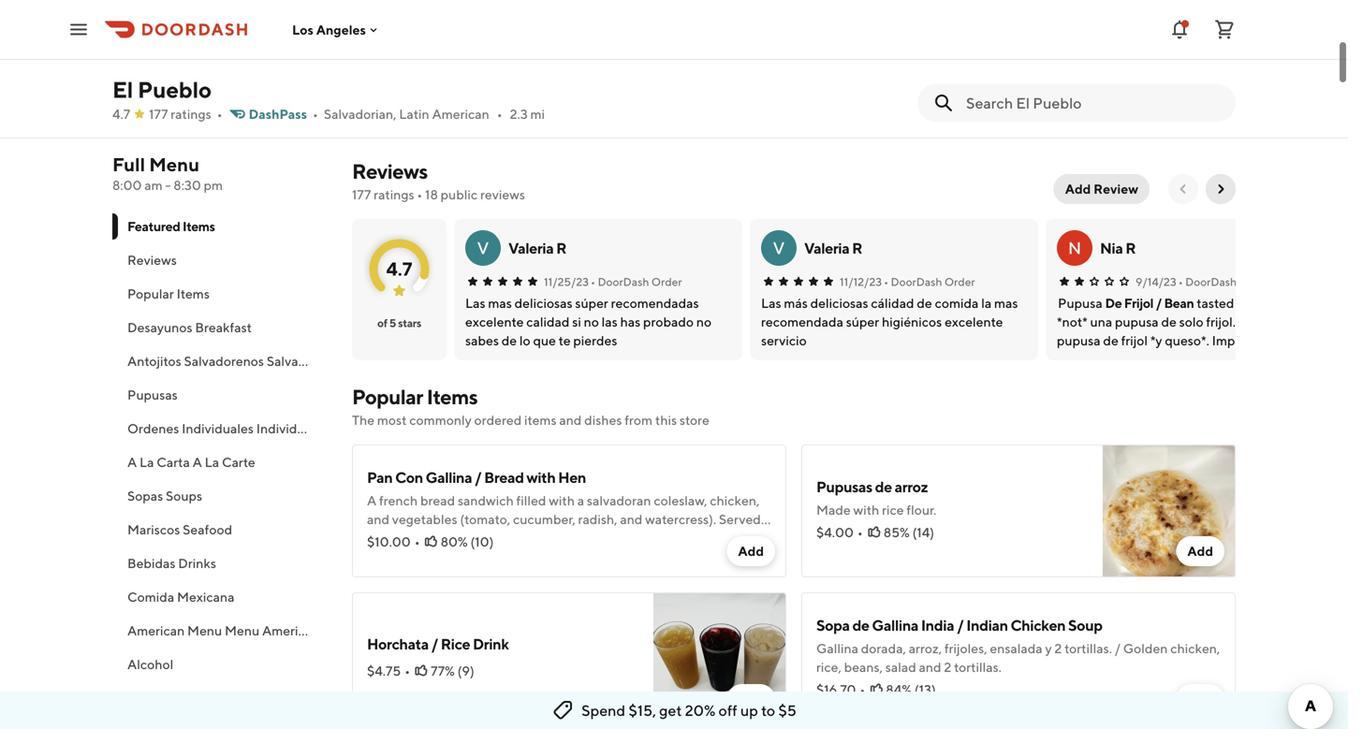 Task type: locate. For each thing, give the bounding box(es) containing it.
pupusas de arroz made with rice flour.
[[817, 478, 937, 518]]

la left carta
[[140, 455, 154, 470]]

2 right y
[[1055, 641, 1062, 657]]

reviews for reviews
[[127, 252, 177, 268]]

$18.25
[[356, 110, 395, 126]]

0 horizontal spatial ratings
[[171, 106, 211, 122]]

items up reviews button
[[183, 219, 215, 234]]

1 vertical spatial a
[[396, 531, 403, 546]]

1 order from the left
[[652, 275, 682, 288]]

ratings down reviews link
[[374, 187, 415, 202]]

0 vertical spatial of
[[377, 317, 388, 330]]

r right nia
[[1126, 239, 1136, 257]]

1 horizontal spatial doordash
[[891, 275, 943, 288]]

sopas soups
[[127, 488, 202, 504]]

/ inside button
[[1156, 296, 1162, 311]]

1 horizontal spatial american
[[432, 106, 490, 122]]

this
[[656, 413, 677, 428]]

ratings down pueblo
[[171, 106, 211, 122]]

• doordash order right 11/25/23
[[591, 275, 682, 288]]

ordered
[[474, 413, 522, 428]]

with down hen
[[549, 493, 575, 509]]

1 vertical spatial 4.7
[[386, 258, 413, 280]]

popular inside button
[[127, 286, 174, 302]]

reviews inside reviews button
[[127, 252, 177, 268]]

r for 11/12/23
[[853, 239, 863, 257]]

• down beans,
[[860, 682, 866, 698]]

177
[[149, 106, 168, 122], [352, 187, 371, 202]]

most
[[377, 413, 407, 428]]

mexicana
[[177, 590, 235, 605]]

0 vertical spatial reviews
[[352, 159, 428, 184]]

chicken
[[1011, 617, 1066, 635]]

mariscos seafood
[[127, 522, 232, 538]]

la
[[140, 455, 154, 470], [205, 455, 219, 470]]

1 horizontal spatial chicken,
[[1171, 641, 1221, 657]]

80% (10)
[[441, 534, 494, 550]]

177 down reviews link
[[352, 187, 371, 202]]

0 vertical spatial chicken,
[[710, 493, 760, 509]]

valeria up 11/12/23
[[805, 239, 850, 257]]

0 vertical spatial 2
[[1055, 641, 1062, 657]]

menu down mexicana
[[187, 623, 222, 639]]

• left 85%
[[858, 525, 863, 540]]

1 vertical spatial popular
[[352, 385, 423, 409]]

bean
[[1165, 296, 1195, 311]]

• left 2.3
[[497, 106, 503, 122]]

$4.75
[[367, 664, 401, 679]]

1 antojitos from the left
[[127, 354, 181, 369]]

• doordash order for 9/14/23
[[1179, 275, 1270, 288]]

a la carta a la carte button
[[112, 446, 330, 480]]

1 horizontal spatial popular
[[352, 385, 423, 409]]

cucumber,
[[513, 512, 576, 527]]

horchata / rice drink image
[[654, 593, 787, 726]]

1 horizontal spatial reviews
[[352, 159, 428, 184]]

latin
[[399, 106, 430, 122]]

3 • doordash order from the left
[[1179, 275, 1270, 288]]

1 valeria from the left
[[509, 239, 554, 257]]

1 vertical spatial $4.00
[[817, 525, 854, 540]]

la left carte
[[205, 455, 219, 470]]

ratings inside reviews 177 ratings • 18 public reviews
[[374, 187, 415, 202]]

order for 11/25/23
[[652, 275, 682, 288]]

valeria r
[[509, 239, 567, 257], [805, 239, 863, 257]]

items up 'commonly' at the bottom left of the page
[[427, 385, 478, 409]]

full
[[112, 154, 145, 176]]

/ inside pan con gallina / bread with hen a french bread sandwich filled with a salvadoran coleslaw, chicken, and vegetables (tomato, cucumber, radish, and watercress). served with a side of freshly made chicken broth.
[[475, 469, 482, 487]]

0 horizontal spatial • doordash order
[[591, 275, 682, 288]]

reviews inside reviews 177 ratings • 18 public reviews
[[352, 159, 428, 184]]

doordash right 11/12/23
[[891, 275, 943, 288]]

a left side
[[396, 531, 403, 546]]

0 vertical spatial items
[[183, 219, 215, 234]]

2 r from the left
[[853, 239, 863, 257]]

2 antojitos from the left
[[336, 354, 390, 369]]

of 5 stars
[[377, 317, 422, 330]]

de inside the pupusas de arroz made with rice flour.
[[875, 478, 892, 496]]

0 horizontal spatial order
[[652, 275, 682, 288]]

2 doordash from the left
[[891, 275, 943, 288]]

american right latin
[[432, 106, 490, 122]]

and down salvadoran
[[620, 512, 643, 527]]

dorada,
[[861, 641, 907, 657]]

$4.00 inside button
[[948, 89, 985, 105]]

a right carta
[[193, 455, 202, 470]]

1 vertical spatial reviews
[[127, 252, 177, 268]]

1 horizontal spatial $4.00
[[948, 89, 985, 105]]

reviews for reviews 177 ratings • 18 public reviews
[[352, 159, 428, 184]]

valeria r up 11/12/23
[[805, 239, 863, 257]]

india
[[922, 617, 955, 635]]

items inside the 'popular items the most commonly ordered items and dishes from this store'
[[427, 385, 478, 409]]

r for 11/25/23
[[557, 239, 567, 257]]

2 order from the left
[[945, 275, 976, 288]]

1 horizontal spatial ratings
[[374, 187, 415, 202]]

1 horizontal spatial a
[[578, 493, 585, 509]]

1 horizontal spatial gallina
[[817, 641, 859, 657]]

2 valeria from the left
[[805, 239, 850, 257]]

stars
[[398, 317, 422, 330]]

1 vertical spatial chicken,
[[1171, 641, 1221, 657]]

0 horizontal spatial de
[[853, 617, 870, 635]]

/ right frijol
[[1156, 296, 1162, 311]]

0 vertical spatial pupusas
[[127, 387, 178, 403]]

0 horizontal spatial gallina
[[426, 469, 472, 487]]

2 horizontal spatial order
[[1240, 275, 1270, 288]]

$4.00 •
[[817, 525, 863, 540]]

with left rice
[[854, 503, 880, 518]]

0 horizontal spatial $4.00
[[817, 525, 854, 540]]

of left 5
[[377, 317, 388, 330]]

rice,
[[817, 660, 842, 675]]

vegetables
[[392, 512, 458, 527]]

0 horizontal spatial valeria r
[[509, 239, 567, 257]]

a up sopas
[[127, 455, 137, 470]]

1 horizontal spatial valeria r
[[805, 239, 863, 257]]

pupusas for pupusas
[[127, 387, 178, 403]]

1 doordash from the left
[[598, 275, 649, 288]]

gallina up rice,
[[817, 641, 859, 657]]

1 r from the left
[[557, 239, 567, 257]]

• doordash order up bean
[[1179, 275, 1270, 288]]

dashpass •
[[249, 106, 318, 122]]

menu up the -
[[149, 154, 200, 176]]

menu inside the full menu 8:00 am - 8:30 pm
[[149, 154, 200, 176]]

chicken, inside the sopa de gallina india / indian chicken soup gallina dorada, arroz, frijoles, ensalada y 2 tortillas. / golden chicken, rice, beans, salad and 2 tortillas.
[[1171, 641, 1221, 657]]

• doordash order for 11/25/23
[[591, 275, 682, 288]]

1 vertical spatial pupusas
[[817, 478, 873, 496]]

1 v from the left
[[477, 238, 489, 258]]

1 valeria r from the left
[[509, 239, 567, 257]]

1 • doordash order from the left
[[591, 275, 682, 288]]

con
[[395, 469, 423, 487]]

r up 11/12/23
[[853, 239, 863, 257]]

• left dashpass
[[217, 106, 223, 122]]

2 horizontal spatial r
[[1126, 239, 1136, 257]]

items for popular items
[[177, 286, 210, 302]]

1 horizontal spatial valeria
[[805, 239, 850, 257]]

77% (9)
[[431, 664, 475, 679]]

items for featured items
[[183, 219, 215, 234]]

tortillas. down soup
[[1065, 641, 1113, 657]]

dashpass
[[249, 106, 307, 122]]

2 la from the left
[[205, 455, 219, 470]]

0 vertical spatial popular
[[127, 286, 174, 302]]

de inside the sopa de gallina india / indian chicken soup gallina dorada, arroz, frijoles, ensalada y 2 tortillas. / golden chicken, rice, beans, salad and 2 tortillas.
[[853, 617, 870, 635]]

comida mexicana button
[[112, 581, 330, 614]]

full menu 8:00 am - 8:30 pm
[[112, 154, 223, 193]]

reviews
[[480, 187, 525, 202]]

1 vertical spatial gallina
[[872, 617, 919, 635]]

freshly
[[447, 531, 487, 546]]

public
[[441, 187, 478, 202]]

from
[[625, 413, 653, 428]]

2 valeria r from the left
[[805, 239, 863, 257]]

• doordash order right 11/12/23
[[884, 275, 976, 288]]

a la carta a la carte
[[127, 455, 255, 470]]

2 • doordash order from the left
[[884, 275, 976, 288]]

a down pan on the left of page
[[367, 493, 377, 509]]

1 vertical spatial items
[[177, 286, 210, 302]]

0 horizontal spatial valeria
[[509, 239, 554, 257]]

popular inside the 'popular items the most commonly ordered items and dishes from this store'
[[352, 385, 423, 409]]

and right items
[[560, 413, 582, 428]]

de up rice
[[875, 478, 892, 496]]

doordash right 11/25/23
[[598, 275, 649, 288]]

menu down comida mexicana button
[[225, 623, 260, 639]]

2 down frijoles,
[[945, 660, 952, 675]]

1 horizontal spatial order
[[945, 275, 976, 288]]

1 horizontal spatial pupusas
[[817, 478, 873, 496]]

1 vertical spatial of
[[432, 531, 444, 546]]

r up 11/25/23
[[557, 239, 567, 257]]

0 horizontal spatial r
[[557, 239, 567, 257]]

1 vertical spatial de
[[853, 617, 870, 635]]

0 horizontal spatial 2
[[945, 660, 952, 675]]

0 horizontal spatial chicken,
[[710, 493, 760, 509]]

2 horizontal spatial a
[[367, 493, 377, 509]]

0 vertical spatial 4.7
[[112, 106, 130, 122]]

1 horizontal spatial v
[[773, 238, 785, 258]]

80%
[[441, 534, 468, 550]]

• right $4.75
[[405, 664, 410, 679]]

0 horizontal spatial a
[[396, 531, 403, 546]]

1 horizontal spatial r
[[853, 239, 863, 257]]

• right 11/12/23
[[884, 275, 889, 288]]

pupusas up ordenes
[[127, 387, 178, 403]]

2 horizontal spatial • doordash order
[[1179, 275, 1270, 288]]

85%
[[884, 525, 910, 540]]

popular
[[127, 286, 174, 302], [352, 385, 423, 409]]

/ up sandwich
[[475, 469, 482, 487]]

gallina inside pan con gallina / bread with hen a french bread sandwich filled with a salvadoran coleslaw, chicken, and vegetables (tomato, cucumber, radish, and watercress). served with a side of freshly made chicken broth.
[[426, 469, 472, 487]]

2
[[1055, 641, 1062, 657], [945, 660, 952, 675]]

and down arroz,
[[919, 660, 942, 675]]

v for 11/12/23
[[773, 238, 785, 258]]

sandwich
[[458, 493, 514, 509]]

orders
[[318, 421, 359, 436]]

indian
[[967, 617, 1009, 635]]

soup
[[1069, 617, 1103, 635]]

items up the desayunos breakfast
[[177, 286, 210, 302]]

0 vertical spatial de
[[875, 478, 892, 496]]

rice
[[441, 636, 470, 653]]

1 horizontal spatial • doordash order
[[884, 275, 976, 288]]

de
[[875, 478, 892, 496], [853, 617, 870, 635]]

1 vertical spatial ratings
[[374, 187, 415, 202]]

0 horizontal spatial antojitos
[[127, 354, 181, 369]]

$5
[[779, 702, 797, 720]]

4.7 up 'of 5 stars'
[[386, 258, 413, 280]]

chicken, right golden
[[1171, 641, 1221, 657]]

3 doordash from the left
[[1186, 275, 1237, 288]]

american menu menu americano
[[127, 623, 327, 639]]

valeria up 11/25/23
[[509, 239, 554, 257]]

arroz,
[[909, 641, 942, 657]]

sopas
[[127, 488, 163, 504]]

0 vertical spatial $4.00
[[948, 89, 985, 105]]

1 vertical spatial american
[[127, 623, 185, 639]]

0 horizontal spatial tortillas.
[[955, 660, 1002, 675]]

• left 18
[[417, 187, 423, 202]]

0 horizontal spatial reviews
[[127, 252, 177, 268]]

antojitos down desayunos
[[127, 354, 181, 369]]

2 horizontal spatial doordash
[[1186, 275, 1237, 288]]

gallina up bread
[[426, 469, 472, 487]]

of right side
[[432, 531, 444, 546]]

angeles
[[316, 22, 366, 37]]

items inside button
[[177, 286, 210, 302]]

salvadorian,
[[324, 106, 397, 122]]

doordash for 11/25/23
[[598, 275, 649, 288]]

0 horizontal spatial popular
[[127, 286, 174, 302]]

and inside the sopa de gallina india / indian chicken soup gallina dorada, arroz, frijoles, ensalada y 2 tortillas. / golden chicken, rice, beans, salad and 2 tortillas.
[[919, 660, 942, 675]]

0 horizontal spatial american
[[127, 623, 185, 639]]

add button
[[1177, 15, 1225, 45], [727, 537, 776, 567], [1177, 537, 1225, 567], [727, 685, 776, 715], [1177, 685, 1225, 715]]

1 horizontal spatial antojitos
[[336, 354, 390, 369]]

american menu menu americano button
[[112, 614, 330, 648]]

get
[[660, 702, 682, 720]]

sopa
[[817, 617, 850, 635]]

0 horizontal spatial doordash
[[598, 275, 649, 288]]

0 horizontal spatial v
[[477, 238, 489, 258]]

$11.00
[[1096, 110, 1135, 126]]

items
[[183, 219, 215, 234], [177, 286, 210, 302], [427, 385, 478, 409]]

0 horizontal spatial pupusas
[[127, 387, 178, 403]]

pupusas inside the pupusas de arroz made with rice flour.
[[817, 478, 873, 496]]

1 horizontal spatial la
[[205, 455, 219, 470]]

reviews button
[[112, 244, 330, 277]]

2 horizontal spatial gallina
[[872, 617, 919, 635]]

0 vertical spatial gallina
[[426, 469, 472, 487]]

/ left golden
[[1115, 641, 1121, 657]]

horchata / rice drink
[[367, 636, 509, 653]]

valeria r up 11/25/23
[[509, 239, 567, 257]]

a
[[578, 493, 585, 509], [396, 531, 403, 546]]

reviews up 18
[[352, 159, 428, 184]]

a down hen
[[578, 493, 585, 509]]

0 horizontal spatial a
[[127, 455, 137, 470]]

broth.
[[575, 531, 611, 546]]

doordash up bean
[[1186, 275, 1237, 288]]

tortillas. down frijoles,
[[955, 660, 1002, 675]]

gallina for india
[[872, 617, 919, 635]]

comida mexicana
[[127, 590, 235, 605]]

1 horizontal spatial 177
[[352, 187, 371, 202]]

frijoles,
[[945, 641, 988, 657]]

menu for full
[[149, 154, 200, 176]]

0 vertical spatial a
[[578, 493, 585, 509]]

chicken, up served
[[710, 493, 760, 509]]

a inside pan con gallina / bread with hen a french bread sandwich filled with a salvadoran coleslaw, chicken, and vegetables (tomato, cucumber, radish, and watercress). served with a side of freshly made chicken broth.
[[367, 493, 377, 509]]

popular for popular items the most commonly ordered items and dishes from this store
[[352, 385, 423, 409]]

• up bean
[[1179, 275, 1184, 288]]

antojitos
[[127, 354, 181, 369], [336, 354, 390, 369]]

1 horizontal spatial de
[[875, 478, 892, 496]]

pan con gallina / bread with hen a french bread sandwich filled with a salvadoran coleslaw, chicken, and vegetables (tomato, cucumber, radish, and watercress). served with a side of freshly made chicken broth.
[[367, 469, 761, 546]]

1 horizontal spatial a
[[193, 455, 202, 470]]

popular up most
[[352, 385, 423, 409]]

gallina up dorada, at the right bottom
[[872, 617, 919, 635]]

0 horizontal spatial la
[[140, 455, 154, 470]]

de right the sopa
[[853, 617, 870, 635]]

2 vertical spatial items
[[427, 385, 478, 409]]

doordash
[[598, 275, 649, 288], [891, 275, 943, 288], [1186, 275, 1237, 288]]

3 order from the left
[[1240, 275, 1270, 288]]

3 r from the left
[[1126, 239, 1136, 257]]

177 down el pueblo at the top left of the page
[[149, 106, 168, 122]]

4.7 down 'el'
[[112, 106, 130, 122]]

add inside button
[[1066, 181, 1092, 197]]

1 horizontal spatial 2
[[1055, 641, 1062, 657]]

popular up desayunos
[[127, 286, 174, 302]]

2 v from the left
[[773, 238, 785, 258]]

and up "$10.00"
[[367, 512, 390, 527]]

with left side
[[367, 531, 393, 546]]

8:30
[[174, 177, 201, 193]]

american down comida
[[127, 623, 185, 639]]

tortillas.
[[1065, 641, 1113, 657], [955, 660, 1002, 675]]

0 vertical spatial 177
[[149, 106, 168, 122]]

1 horizontal spatial of
[[432, 531, 444, 546]]

reviews down featured
[[127, 252, 177, 268]]

next image
[[1214, 182, 1229, 197]]

with
[[527, 469, 556, 487], [549, 493, 575, 509], [854, 503, 880, 518], [367, 531, 393, 546]]

pupusas up "made"
[[817, 478, 873, 496]]

pupusas inside button
[[127, 387, 178, 403]]

1 vertical spatial 177
[[352, 187, 371, 202]]

chicken,
[[710, 493, 760, 509], [1171, 641, 1221, 657]]

0 vertical spatial tortillas.
[[1065, 641, 1113, 657]]

menu for american
[[187, 623, 222, 639]]

americano
[[262, 623, 327, 639]]

order for 11/12/23
[[945, 275, 976, 288]]

with inside the pupusas de arroz made with rice flour.
[[854, 503, 880, 518]]

antojitos down 5
[[336, 354, 390, 369]]

8:00
[[112, 177, 142, 193]]



Task type: describe. For each thing, give the bounding box(es) containing it.
$16.00 button
[[500, 0, 648, 139]]

american inside american menu menu americano button
[[127, 623, 185, 639]]

nia r
[[1101, 239, 1136, 257]]

salvadorian, latin american • 2.3 mi
[[324, 106, 545, 122]]

nia
[[1101, 239, 1124, 257]]

and inside the 'popular items the most commonly ordered items and dishes from this store'
[[560, 413, 582, 428]]

french
[[379, 493, 418, 509]]

bread
[[484, 469, 524, 487]]

los angeles
[[292, 22, 366, 37]]

r for 9/14/23
[[1126, 239, 1136, 257]]

sopa de gallina india / indian chicken soup gallina dorada, arroz, frijoles, ensalada y 2 tortillas. / golden chicken, rice, beans, salad and 2 tortillas.
[[817, 617, 1221, 675]]

antojitos salvadorenos salvadoran antojitos
[[127, 354, 390, 369]]

spend
[[582, 702, 626, 720]]

• inside reviews 177 ratings • 18 public reviews
[[417, 187, 423, 202]]

(10)
[[471, 534, 494, 550]]

$18.25 button
[[352, 0, 500, 139]]

featured items
[[127, 219, 215, 234]]

2 vertical spatial gallina
[[817, 641, 859, 657]]

dishes
[[585, 413, 622, 428]]

carte
[[222, 455, 255, 470]]

de for arroz
[[875, 478, 892, 496]]

items for popular items the most commonly ordered items and dishes from this store
[[427, 385, 478, 409]]

with up filled
[[527, 469, 556, 487]]

reviews link
[[352, 159, 428, 184]]

/ right india
[[957, 617, 964, 635]]

side
[[405, 531, 430, 546]]

popular for popular items
[[127, 286, 174, 302]]

1 la from the left
[[140, 455, 154, 470]]

(9)
[[458, 664, 475, 679]]

• right 11/25/23
[[591, 275, 596, 288]]

drinks
[[178, 556, 216, 571]]

• right dashpass
[[313, 106, 318, 122]]

los angeles button
[[292, 22, 381, 37]]

add review button
[[1054, 174, 1150, 204]]

doordash for 11/12/23
[[891, 275, 943, 288]]

arroz
[[895, 478, 928, 496]]

0 vertical spatial american
[[432, 106, 490, 122]]

open menu image
[[67, 18, 90, 41]]

reviews 177 ratings • 18 public reviews
[[352, 159, 525, 202]]

177 ratings •
[[149, 106, 223, 122]]

ordenes individuales individual orders button
[[112, 412, 359, 446]]

Item Search search field
[[967, 93, 1221, 113]]

• doordash order for 11/12/23
[[884, 275, 976, 288]]

frijol
[[1125, 296, 1154, 311]]

1 vertical spatial 2
[[945, 660, 952, 675]]

pueblo
[[138, 76, 212, 103]]

mariscos seafood button
[[112, 513, 330, 547]]

84% (13)
[[886, 682, 936, 698]]

previous image
[[1176, 182, 1191, 197]]

y
[[1046, 641, 1052, 657]]

made
[[817, 503, 851, 518]]

salvadoran
[[587, 493, 651, 509]]

watercress).
[[646, 512, 717, 527]]

$16.70
[[817, 682, 857, 698]]

chicken, inside pan con gallina / bread with hen a french bread sandwich filled with a salvadoran coleslaw, chicken, and vegetables (tomato, cucumber, radish, and watercress). served with a side of freshly made chicken broth.
[[710, 493, 760, 509]]

1 horizontal spatial 4.7
[[386, 258, 413, 280]]

77%
[[431, 664, 455, 679]]

2.3
[[510, 106, 528, 122]]

0 items, open order cart image
[[1214, 18, 1236, 41]]

sopas soups button
[[112, 480, 330, 513]]

5
[[390, 317, 396, 330]]

valeria r for 11/12/23
[[805, 239, 863, 257]]

1 vertical spatial tortillas.
[[955, 660, 1002, 675]]

de frijol / bean button
[[1106, 294, 1195, 313]]

0 vertical spatial ratings
[[171, 106, 211, 122]]

commonly
[[410, 413, 472, 428]]

items
[[525, 413, 557, 428]]

0 horizontal spatial 4.7
[[112, 106, 130, 122]]

add review
[[1066, 181, 1139, 197]]

$16.70 •
[[817, 682, 866, 698]]

de
[[1106, 296, 1122, 311]]

/ left rice
[[431, 636, 438, 653]]

valeria for 11/25/23
[[509, 239, 554, 257]]

de for gallina
[[853, 617, 870, 635]]

valeria for 11/12/23
[[805, 239, 850, 257]]

to
[[762, 702, 776, 720]]

spend $15, get 20% off up to $5
[[582, 702, 797, 720]]

85% (14)
[[884, 525, 935, 540]]

doordash for 9/14/23
[[1186, 275, 1237, 288]]

84%
[[886, 682, 912, 698]]

$10.00 •
[[367, 534, 420, 550]]

popular items
[[127, 286, 210, 302]]

rice
[[882, 503, 904, 518]]

seafood
[[183, 522, 232, 538]]

the
[[352, 413, 375, 428]]

• down vegetables in the bottom left of the page
[[415, 534, 420, 550]]

$4.00 for $4.00 •
[[817, 525, 854, 540]]

$4.00 for $4.00
[[948, 89, 985, 105]]

soups
[[166, 488, 202, 504]]

0 horizontal spatial of
[[377, 317, 388, 330]]

of inside pan con gallina / bread with hen a french bread sandwich filled with a salvadoran coleslaw, chicken, and vegetables (tomato, cucumber, radish, and watercress). served with a side of freshly made chicken broth.
[[432, 531, 444, 546]]

gallina for /
[[426, 469, 472, 487]]

$10.00
[[367, 534, 411, 550]]

popular items the most commonly ordered items and dishes from this store
[[352, 385, 710, 428]]

0 horizontal spatial 177
[[149, 106, 168, 122]]

pm
[[204, 177, 223, 193]]

drink
[[473, 636, 509, 653]]

el pueblo
[[112, 76, 212, 103]]

los
[[292, 22, 314, 37]]

desayunos breakfast button
[[112, 311, 330, 345]]

$4.75 •
[[367, 664, 410, 679]]

notification bell image
[[1169, 18, 1191, 41]]

11/25/23
[[544, 275, 589, 288]]

breakfast
[[195, 320, 252, 335]]

salvadorenos
[[184, 354, 264, 369]]

11/12/23
[[840, 275, 882, 288]]

v for 11/25/23
[[477, 238, 489, 258]]

radish,
[[578, 512, 618, 527]]

1 horizontal spatial tortillas.
[[1065, 641, 1113, 657]]

pupusas de arroz image
[[1103, 445, 1236, 578]]

carta
[[157, 455, 190, 470]]

golden
[[1124, 641, 1168, 657]]

hen
[[558, 469, 586, 487]]

mi
[[531, 106, 545, 122]]

individuales
[[182, 421, 254, 436]]

made
[[489, 531, 523, 546]]

mariscos
[[127, 522, 180, 538]]

served
[[719, 512, 761, 527]]

177 inside reviews 177 ratings • 18 public reviews
[[352, 187, 371, 202]]

salad
[[886, 660, 917, 675]]

off
[[719, 702, 738, 720]]

pupusas for pupusas de arroz made with rice flour.
[[817, 478, 873, 496]]

coleslaw,
[[654, 493, 708, 509]]

(tomato,
[[460, 512, 511, 527]]

salvadoran
[[267, 354, 333, 369]]

$15,
[[629, 702, 657, 720]]

order for 9/14/23
[[1240, 275, 1270, 288]]

$4.00 button
[[944, 0, 1092, 118]]

valeria r for 11/25/23
[[509, 239, 567, 257]]



Task type: vqa. For each thing, say whether or not it's contained in the screenshot.
and
yes



